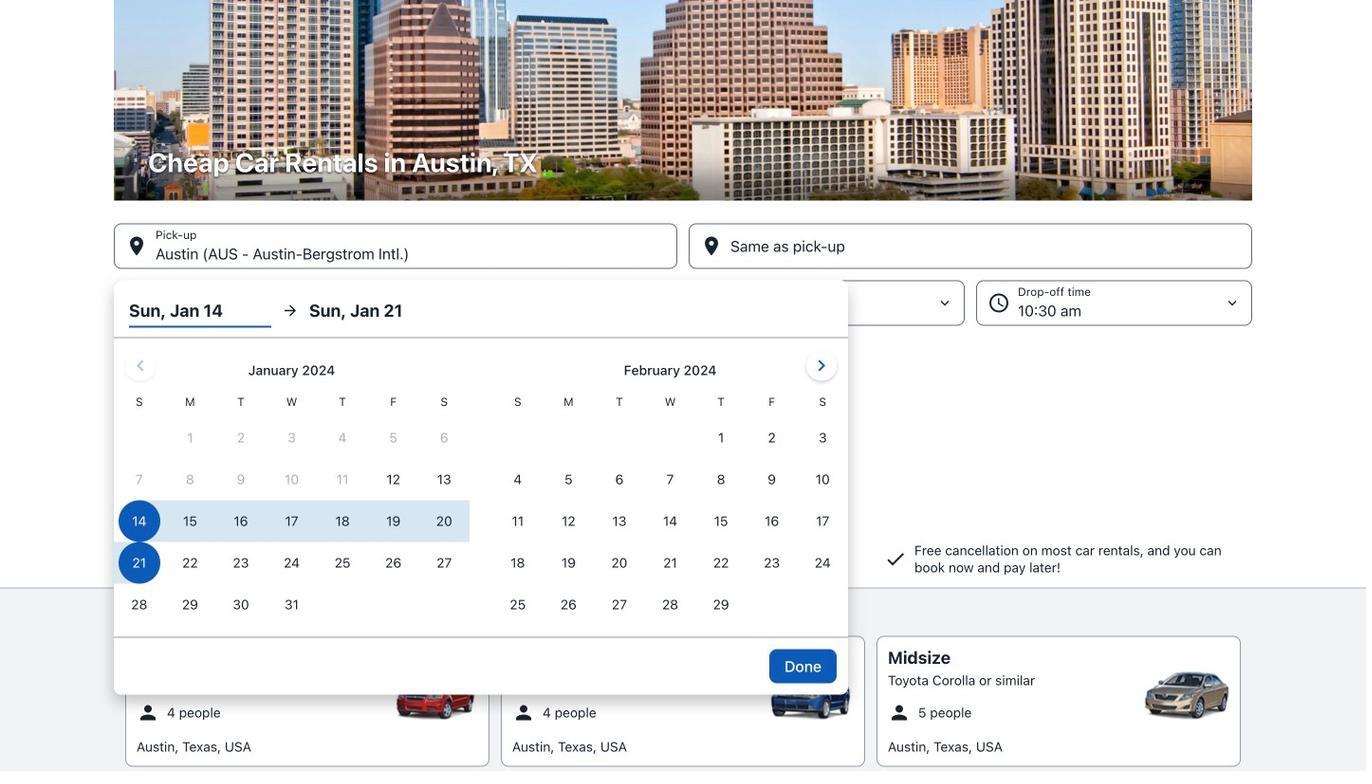 Task type: describe. For each thing, give the bounding box(es) containing it.
chevrolet spark image
[[393, 672, 478, 720]]

breadcrumbs region
[[0, 0, 1366, 695]]

2 small image from the left
[[512, 702, 535, 724]]



Task type: locate. For each thing, give the bounding box(es) containing it.
2 horizontal spatial small image
[[888, 702, 911, 724]]

toyota corolla image
[[1144, 672, 1230, 720]]

3 small image from the left
[[888, 702, 911, 724]]

0 horizontal spatial small image
[[137, 702, 159, 724]]

previous month image
[[129, 354, 152, 377]]

1 horizontal spatial small image
[[512, 702, 535, 724]]

ford focus image
[[768, 672, 854, 720]]

1 small image from the left
[[137, 702, 159, 724]]

small image
[[137, 702, 159, 724], [512, 702, 535, 724], [888, 702, 911, 724]]

next month image
[[810, 354, 833, 377]]



Task type: vqa. For each thing, say whether or not it's contained in the screenshot.
Ford Focus image
yes



